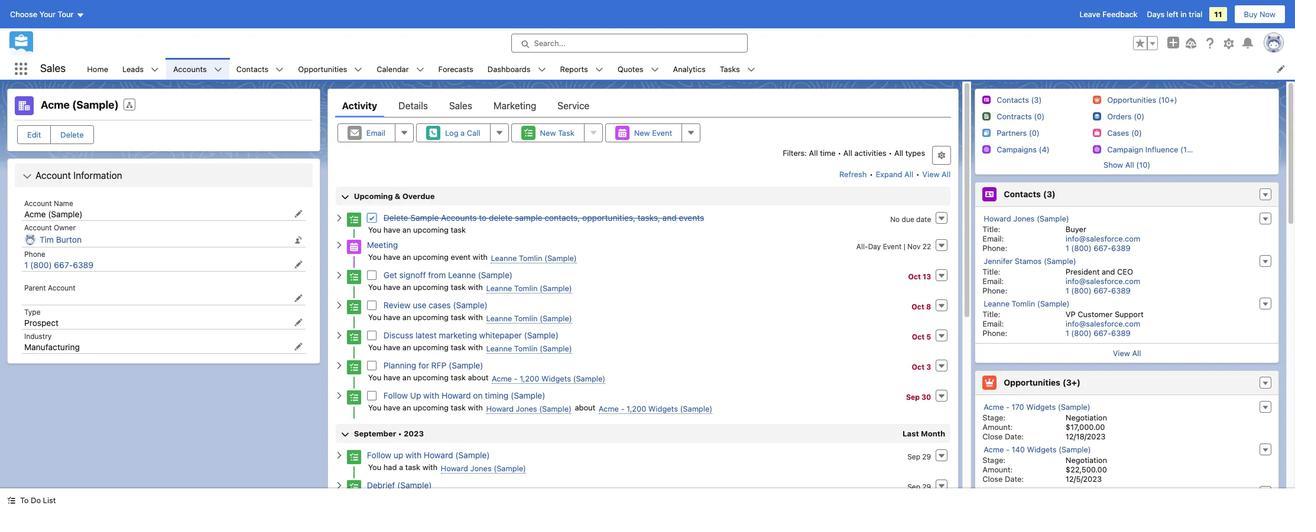 Task type: describe. For each thing, give the bounding box(es) containing it.
task image for oct 3
[[347, 361, 361, 375]]

tomlin for discuss latest marketing whitepaper (sample)
[[514, 344, 538, 354]]

tomlin for get signoff from leanne (sample)
[[514, 284, 538, 293]]

• right time
[[838, 148, 842, 158]]

667- down tim burton link
[[54, 260, 73, 270]]

get signoff from leanne (sample)
[[384, 270, 513, 280]]

&
[[395, 192, 401, 201]]

event inside button
[[652, 128, 672, 138]]

about inside you have an upcoming task with howard jones (sample) about acme - 1,200 widgets (sample)
[[575, 403, 596, 413]]

oct 8
[[912, 303, 932, 312]]

task image for get
[[347, 270, 361, 285]]

jones inside you have an upcoming task with howard jones (sample) about acme - 1,200 widgets (sample)
[[516, 405, 537, 414]]

debrief (sample) link
[[367, 481, 432, 491]]

types
[[906, 148, 926, 158]]

text default image inside dashboards list item
[[538, 66, 546, 74]]

leanne tomlin (sample)
[[984, 299, 1070, 309]]

account name
[[24, 199, 73, 208]]

acme inside acme - 140 widgets (sample) link
[[984, 445, 1004, 455]]

acme inside acme - 170 widgets (sample) link
[[984, 403, 1004, 412]]

|
[[904, 242, 906, 251]]

task down marketing
[[451, 343, 466, 352]]

acme inside "link"
[[984, 488, 1004, 497]]

details
[[399, 101, 428, 111]]

3
[[927, 363, 932, 372]]

all left types
[[895, 148, 904, 158]]

200
[[1012, 488, 1026, 497]]

6389 down burton
[[73, 260, 94, 270]]

amount: for $17,000.00 close date:
[[983, 423, 1013, 432]]

(800) for leanne tomlin (sample)
[[1072, 329, 1092, 338]]

info@salesforce.com link for buyer
[[1066, 234, 1141, 244]]

your
[[39, 9, 56, 19]]

amount: for $22,500.00 close date:
[[983, 465, 1013, 475]]

edit phone image
[[294, 261, 303, 269]]

howard inside you have an upcoming task with howard jones (sample) about acme - 1,200 widgets (sample)
[[486, 405, 514, 414]]

(sample) inside "link"
[[1060, 488, 1093, 497]]

to do list
[[20, 496, 56, 506]]

choose your tour
[[10, 9, 74, 19]]

quotes link
[[611, 58, 651, 80]]

text default image inside contacts list item
[[276, 66, 284, 74]]

last
[[903, 429, 919, 439]]

info@salesforce.com for buyer
[[1066, 234, 1141, 244]]

all left the (10)
[[1126, 160, 1135, 170]]

task inside you have an upcoming task about acme - 1,200 widgets (sample)
[[451, 373, 466, 383]]

have for oct 5
[[384, 343, 401, 352]]

upcoming for oct 13
[[413, 283, 449, 292]]

accounts inside 'list item'
[[173, 64, 207, 74]]

view all
[[1113, 349, 1142, 358]]

opportunities list item
[[291, 58, 370, 80]]

task image for oct 5
[[347, 331, 361, 345]]

show all (10)
[[1104, 160, 1151, 170]]

events
[[679, 213, 704, 223]]

delete button
[[50, 125, 94, 144]]

widgets for acme - 140 widgets (sample)
[[1028, 445, 1057, 455]]

• down types
[[917, 170, 920, 179]]

campaign
[[1108, 145, 1144, 154]]

follow up with howard on timing (sample)
[[384, 391, 546, 401]]

dashboards
[[488, 64, 531, 74]]

task down get signoff from leanne (sample) link
[[451, 283, 466, 292]]

29 for debrief (sample)
[[923, 483, 932, 492]]

1 (800) 667-6389 link for president and ceo email:
[[1066, 286, 1131, 296]]

parent account
[[24, 284, 75, 293]]

opportunities (10+) link
[[1108, 95, 1178, 105]]

orders image
[[1094, 112, 1102, 120]]

leanne inside the "leanne tomlin (sample)" link
[[984, 299, 1010, 309]]

an for all-day event | nov 22
[[403, 253, 411, 262]]

account information button
[[17, 166, 310, 185]]

rfp
[[432, 361, 447, 371]]

6 task image from the top
[[347, 481, 361, 495]]

1 (800) 667-6389 for president and ceo email:
[[1066, 286, 1131, 296]]

edit type image
[[294, 319, 303, 327]]

info@salesforce.com link for president
[[1066, 277, 1141, 286]]

opportunities image
[[983, 376, 997, 390]]

negotiation for acme - 140 widgets (sample)
[[1066, 456, 1108, 465]]

tim
[[40, 235, 54, 245]]

day
[[869, 242, 881, 251]]

0 vertical spatial sales
[[40, 62, 66, 75]]

oct for discuss latest marketing whitepaper (sample)
[[912, 333, 925, 342]]

contacts for contacts
[[236, 64, 269, 74]]

and inside president and ceo email:
[[1102, 267, 1116, 277]]

now
[[1260, 9, 1276, 19]]

campaign influence (10+)
[[1108, 145, 1200, 154]]

reports
[[560, 64, 588, 74]]

1 for howard jones (sample)
[[1066, 244, 1070, 253]]

vp
[[1066, 310, 1076, 319]]

prospect
[[24, 318, 59, 328]]

time
[[820, 148, 836, 158]]

account for account owner
[[24, 224, 52, 232]]

choose
[[10, 9, 37, 19]]

with inside you have an upcoming event with leanne tomlin (sample)
[[473, 253, 488, 262]]

leave feedback link
[[1080, 9, 1138, 19]]

in
[[1181, 9, 1187, 19]]

- inside you have an upcoming task with howard jones (sample) about acme - 1,200 widgets (sample)
[[621, 405, 625, 414]]

1 (800) 667-6389 for vp customer support email:
[[1066, 329, 1131, 338]]

howard inside "you had a task with howard jones (sample)"
[[441, 464, 468, 474]]

edit button
[[17, 125, 51, 144]]

an inside you have an upcoming task with howard jones (sample) about acme - 1,200 widgets (sample)
[[403, 403, 411, 413]]

email
[[367, 128, 386, 138]]

account information
[[35, 170, 122, 181]]

text default image inside opportunities list item
[[354, 66, 363, 74]]

all right expand
[[905, 170, 914, 179]]

quotes list item
[[611, 58, 666, 80]]

contracts (0)
[[997, 112, 1045, 121]]

you have an upcoming task with leanne tomlin (sample) for leanne
[[368, 283, 572, 293]]

leanne tomlin (sample) link for discuss latest marketing whitepaper (sample)
[[486, 344, 572, 354]]

1 upcoming from the top
[[413, 225, 449, 235]]

upcoming inside you have an upcoming task with howard jones (sample) about acme - 1,200 widgets (sample)
[[413, 403, 449, 413]]

(800) for jennifer stamos (sample)
[[1072, 286, 1092, 296]]

1 vertical spatial view all link
[[976, 344, 1279, 363]]

12/18/2023
[[1066, 432, 1106, 442]]

follow up with howard on timing (sample) link
[[384, 391, 546, 401]]

have for oct 8
[[384, 313, 401, 322]]

planning for rfp (sample) link
[[384, 361, 483, 371]]

filters:
[[783, 148, 807, 158]]

howard jones (sample) element
[[976, 212, 1279, 254]]

task up marketing
[[451, 313, 466, 322]]

667- for president and ceo email:
[[1094, 286, 1112, 296]]

you have an upcoming task with howard jones (sample) about acme - 1,200 widgets (sample)
[[368, 403, 713, 414]]

a inside log a call button
[[461, 128, 465, 138]]

all left time
[[809, 148, 818, 158]]

follow up with howard (sample) link
[[367, 451, 490, 461]]

tasks link
[[713, 58, 747, 80]]

calendar
[[377, 64, 409, 74]]

1 vertical spatial acme (sample)
[[24, 209, 83, 219]]

all right time
[[844, 148, 853, 158]]

tomlin for review use cases (sample)
[[514, 314, 538, 323]]

close for $17,000.00 close date:
[[983, 432, 1003, 442]]

acme - 140 widgets (sample) link
[[984, 445, 1092, 455]]

campaign influence image
[[1094, 145, 1102, 154]]

$22,500.00
[[1066, 465, 1108, 475]]

an for oct 8
[[403, 313, 411, 322]]

contacts,
[[545, 213, 580, 223]]

negotiation amount: for $22,500.00
[[983, 456, 1108, 475]]

you inside "you had a task with howard jones (sample)"
[[368, 463, 382, 473]]

marketing
[[439, 331, 477, 341]]

phone
[[24, 250, 45, 259]]

text default image inside quotes list item
[[651, 66, 659, 74]]

with inside you have an upcoming task with howard jones (sample) about acme - 1,200 widgets (sample)
[[468, 403, 483, 413]]

• right activities
[[889, 148, 893, 158]]

date: for 140
[[1005, 475, 1024, 484]]

1 horizontal spatial sales
[[449, 101, 472, 111]]

0 vertical spatial acme - 1,200 widgets (sample) link
[[492, 374, 606, 384]]

tab list containing activity
[[335, 94, 952, 118]]

acme - 140 widgets (sample)
[[984, 445, 1092, 455]]

1 vertical spatial event
[[883, 242, 902, 251]]

upcoming for oct 3
[[413, 373, 449, 383]]

buy now button
[[1235, 5, 1286, 24]]

howard left on
[[442, 391, 471, 401]]

date: for 170
[[1005, 432, 1024, 442]]

jennifer stamos (sample) link
[[984, 257, 1077, 267]]

jennifer stamos (sample) element
[[976, 254, 1279, 297]]

contacts link
[[229, 58, 276, 80]]

accounts link
[[166, 58, 214, 80]]

an for oct 5
[[403, 343, 411, 352]]

- inside you have an upcoming task about acme - 1,200 widgets (sample)
[[514, 374, 518, 384]]

1 (800) 667-6389 up parent account
[[24, 260, 94, 270]]

you have an upcoming task with leanne tomlin (sample) for (sample)
[[368, 313, 572, 323]]

marketing link
[[494, 94, 537, 118]]

acme inside you have an upcoming task with howard jones (sample) about acme - 1,200 widgets (sample)
[[599, 405, 619, 414]]

discuss latest marketing whitepaper (sample)
[[384, 331, 559, 341]]

jennifer
[[984, 257, 1013, 266]]

text default image inside leads "list item"
[[151, 66, 159, 74]]

0 horizontal spatial view all link
[[922, 165, 952, 184]]

edit industry image
[[294, 343, 303, 351]]

1 horizontal spatial accounts
[[441, 213, 477, 223]]

6389 for buyer email:
[[1112, 244, 1131, 253]]

delete for delete sample accounts to delete sample contacts, opportunities, tasks, and events
[[384, 213, 408, 223]]

0 vertical spatial and
[[663, 213, 677, 223]]

influence (10+)
[[1146, 145, 1200, 154]]

tomlin inside you have an upcoming event with leanne tomlin (sample)
[[519, 254, 543, 263]]

info@salesforce.com phone: for buyer
[[983, 234, 1141, 253]]

with up discuss latest marketing whitepaper (sample) link
[[468, 313, 483, 322]]

oct for review use cases (sample)
[[912, 303, 925, 312]]

with inside "you had a task with howard jones (sample)"
[[423, 463, 438, 473]]

oct for get signoff from leanne (sample)
[[909, 273, 921, 282]]

tasks,
[[638, 213, 661, 223]]

opportunities for opportunities
[[298, 64, 347, 74]]

do
[[31, 496, 41, 506]]

widgets inside you have an upcoming task about acme - 1,200 widgets (sample)
[[542, 374, 571, 384]]

5
[[927, 333, 932, 342]]

1,200 inside you have an upcoming task about acme - 1,200 widgets (sample)
[[520, 374, 540, 384]]

campaign influence (10+) link
[[1108, 145, 1200, 155]]

(sample) inside you have an upcoming task about acme - 1,200 widgets (sample)
[[573, 374, 606, 384]]

you inside you have an upcoming event with leanne tomlin (sample)
[[368, 253, 382, 262]]

close for $22,500.00 close date:
[[983, 475, 1003, 484]]

with down you have an upcoming event with leanne tomlin (sample)
[[468, 283, 483, 292]]

an for oct 3
[[403, 373, 411, 383]]

contacts list item
[[229, 58, 291, 80]]

campaigns (4) link
[[997, 145, 1050, 155]]

(800) down "phone"
[[30, 260, 52, 270]]

1 (800) 667-6389 link up parent account
[[24, 260, 94, 270]]

1 (800) 667-6389 for buyer email:
[[1066, 244, 1131, 253]]

tasks
[[720, 64, 740, 74]]

search...
[[534, 38, 566, 48]]

leanne tomlin (sample) link inside leanne tomlin (sample) element
[[984, 299, 1070, 309]]

have inside you have an upcoming task with howard jones (sample) about acme - 1,200 widgets (sample)
[[384, 403, 401, 413]]

support
[[1115, 310, 1144, 319]]

use
[[413, 300, 427, 311]]

negotiation for acme - 170 widgets (sample)
[[1066, 413, 1108, 423]]

with right the up
[[406, 451, 422, 461]]

6389 for vp customer support email:
[[1112, 329, 1131, 338]]

september
[[354, 429, 396, 439]]

up
[[394, 451, 403, 461]]

event
[[451, 253, 471, 262]]

you had a task with howard jones (sample)
[[368, 463, 526, 474]]

show
[[1104, 160, 1124, 170]]

service
[[558, 101, 590, 111]]

name
[[54, 199, 73, 208]]

5 you from the top
[[368, 343, 382, 352]]

to
[[20, 496, 29, 506]]

edit
[[27, 130, 41, 140]]

3 you from the top
[[368, 283, 382, 292]]

task up event
[[451, 225, 466, 235]]

opportunities image
[[1094, 96, 1102, 104]]

tour
[[58, 9, 74, 19]]

negotiation amount: for $17,000.00
[[983, 413, 1108, 432]]

1 vertical spatial acme - 1,200 widgets (sample) link
[[599, 405, 713, 415]]

review use cases (sample)
[[384, 300, 488, 311]]

$17,000.00
[[1066, 423, 1106, 432]]

you have an upcoming task with leanne tomlin (sample) for whitepaper
[[368, 343, 572, 354]]

oct 3
[[912, 363, 932, 372]]

acme - 140 widgets (sample) element
[[976, 443, 1279, 486]]

(800) for howard jones (sample)
[[1072, 244, 1092, 253]]

cases image
[[1094, 129, 1102, 137]]

29 for follow up with howard (sample)
[[923, 453, 932, 462]]

0 vertical spatial howard jones (sample) link
[[984, 214, 1070, 224]]

dashboards link
[[481, 58, 538, 80]]



Task type: vqa. For each thing, say whether or not it's contained in the screenshot.


Task type: locate. For each thing, give the bounding box(es) containing it.
delete inside delete button
[[61, 130, 84, 140]]

0 vertical spatial 29
[[923, 453, 932, 462]]

contacts inside list item
[[236, 64, 269, 74]]

3 email: from the top
[[983, 319, 1004, 329]]

account for account information
[[35, 170, 71, 181]]

0 vertical spatial acme (sample)
[[41, 99, 119, 111]]

1 vertical spatial 1,200
[[627, 405, 647, 414]]

text default image inside accounts 'list item'
[[214, 66, 222, 74]]

1 down "phone"
[[24, 260, 28, 270]]

0 horizontal spatial a
[[399, 463, 403, 473]]

sep for debrief (sample)
[[908, 483, 921, 492]]

info@salesforce.com link for vp
[[1066, 319, 1141, 329]]

0 vertical spatial amount:
[[983, 423, 1013, 432]]

phone: for vp customer support email:
[[983, 329, 1008, 338]]

1,200 inside you have an upcoming task with howard jones (sample) about acme - 1,200 widgets (sample)
[[627, 405, 647, 414]]

a right log
[[461, 128, 465, 138]]

1 (800) 667-6389 link down customer
[[1066, 329, 1131, 338]]

stage: for acme - 170 widgets (sample)
[[983, 413, 1006, 423]]

0 vertical spatial date:
[[1005, 432, 1024, 442]]

1 horizontal spatial delete
[[384, 213, 408, 223]]

tim burton
[[40, 235, 82, 245]]

to do list button
[[0, 489, 63, 513]]

and left ceo
[[1102, 267, 1116, 277]]

upcoming down the up on the left bottom of the page
[[413, 403, 449, 413]]

up
[[410, 391, 421, 401]]

a inside "you had a task with howard jones (sample)"
[[399, 463, 403, 473]]

(3)
[[1044, 189, 1056, 199]]

negotiation up 12/5/2023
[[1066, 456, 1108, 465]]

info@salesforce.com for vp
[[1066, 319, 1141, 329]]

have down discuss
[[384, 343, 401, 352]]

days left in trial
[[1148, 9, 1203, 19]]

accounts list item
[[166, 58, 229, 80]]

1,200
[[520, 374, 540, 384], [627, 405, 647, 414]]

6 have from the top
[[384, 373, 401, 383]]

info@salesforce.com phone: up vp
[[983, 277, 1141, 296]]

6389 for president and ceo email:
[[1112, 286, 1131, 296]]

4 task image from the top
[[347, 391, 361, 405]]

leanne tomlin (sample) link for review use cases (sample)
[[486, 314, 572, 324]]

2 upcoming from the top
[[413, 253, 449, 262]]

new inside button
[[540, 128, 556, 138]]

buyer
[[1066, 225, 1087, 234]]

0 horizontal spatial opportunities
[[298, 64, 347, 74]]

contacts image for contacts
[[983, 187, 997, 202]]

3 you have an upcoming task with leanne tomlin (sample) from the top
[[368, 343, 572, 354]]

0 horizontal spatial 1,200
[[520, 374, 540, 384]]

1 vertical spatial contacts
[[1004, 189, 1041, 199]]

negotiation up 12/18/2023
[[1066, 413, 1108, 423]]

3 have from the top
[[384, 283, 401, 292]]

from
[[428, 270, 446, 280]]

7 an from the top
[[403, 403, 411, 413]]

amount: inside 'acme - 140 widgets (sample)' element
[[983, 465, 1013, 475]]

sep for follow up with howard (sample)
[[908, 453, 921, 462]]

task image up event icon
[[347, 213, 361, 227]]

you have an upcoming task with leanne tomlin (sample)
[[368, 283, 572, 293], [368, 313, 572, 323], [368, 343, 572, 354]]

new inside button
[[634, 128, 650, 138]]

2 vertical spatial info@salesforce.com link
[[1066, 319, 1141, 329]]

sales link
[[449, 94, 472, 118]]

new for new task
[[540, 128, 556, 138]]

opportunities for opportunities (3+)
[[1004, 378, 1061, 388]]

email: inside president and ceo email:
[[983, 277, 1004, 286]]

3 upcoming from the top
[[413, 283, 449, 292]]

task inside "you had a task with howard jones (sample)"
[[405, 463, 421, 473]]

oct 13
[[909, 273, 932, 282]]

1 vertical spatial info@salesforce.com
[[1066, 277, 1141, 286]]

account owner
[[24, 224, 76, 232]]

an down the up on the left bottom of the page
[[403, 403, 411, 413]]

8
[[927, 303, 932, 312]]

widgets for acme - 170 widgets (sample)
[[1027, 403, 1056, 412]]

1 task image from the top
[[347, 270, 361, 285]]

2 horizontal spatial jones
[[1014, 214, 1035, 224]]

info@salesforce.com for president
[[1066, 277, 1141, 286]]

(800) inside howard jones (sample) element
[[1072, 244, 1092, 253]]

negotiation
[[1066, 413, 1108, 423], [1066, 456, 1108, 465]]

task inside you have an upcoming task with howard jones (sample) about acme - 1,200 widgets (sample)
[[451, 403, 466, 413]]

account left name
[[24, 199, 52, 208]]

2 vertical spatial title:
[[983, 310, 1001, 319]]

667- down customer
[[1094, 329, 1112, 338]]

1 horizontal spatial contacts
[[1004, 189, 1041, 199]]

upcoming for oct 8
[[413, 313, 449, 322]]

text default image
[[276, 66, 284, 74], [416, 66, 424, 74], [651, 66, 659, 74], [22, 172, 32, 182], [335, 241, 343, 249], [335, 271, 343, 279], [335, 301, 343, 310], [335, 362, 343, 370], [335, 392, 343, 400], [335, 452, 343, 460]]

1 vertical spatial sep 29
[[908, 483, 932, 492]]

text default image
[[151, 66, 159, 74], [214, 66, 222, 74], [354, 66, 363, 74], [538, 66, 546, 74], [595, 66, 604, 74], [747, 66, 756, 74], [335, 214, 343, 222], [335, 332, 343, 340], [335, 482, 343, 490], [7, 497, 15, 505]]

date: inside $17,000.00 close date:
[[1005, 432, 1024, 442]]

3 title: from the top
[[983, 310, 1001, 319]]

1 an from the top
[[403, 225, 411, 235]]

all-day event | nov 22
[[857, 242, 932, 251]]

3 info@salesforce.com link from the top
[[1066, 319, 1141, 329]]

leads
[[122, 64, 144, 74]]

an down signoff
[[403, 283, 411, 292]]

info@salesforce.com phone: inside howard jones (sample) element
[[983, 234, 1141, 253]]

(800) down president
[[1072, 286, 1092, 296]]

upcoming down latest
[[413, 343, 449, 352]]

delete
[[61, 130, 84, 140], [384, 213, 408, 223]]

• left 2023
[[398, 429, 402, 439]]

upcoming
[[413, 225, 449, 235], [413, 253, 449, 262], [413, 283, 449, 292], [413, 313, 449, 322], [413, 343, 449, 352], [413, 373, 449, 383], [413, 403, 449, 413]]

info@salesforce.com inside leanne tomlin (sample) element
[[1066, 319, 1141, 329]]

account right "parent"
[[48, 284, 75, 293]]

sep 29 for debrief (sample)
[[908, 483, 932, 492]]

title: inside the jennifer stamos (sample) element
[[983, 267, 1001, 277]]

5 have from the top
[[384, 343, 401, 352]]

contacts (3)
[[1004, 189, 1056, 199]]

email: for jennifer stamos (sample)
[[983, 277, 1004, 286]]

3 task image from the top
[[347, 361, 361, 375]]

contacts right accounts 'list item'
[[236, 64, 269, 74]]

- for acme - 140 widgets (sample)
[[1007, 445, 1010, 455]]

tim burton link
[[40, 235, 82, 245]]

1 info@salesforce.com from the top
[[1066, 234, 1141, 244]]

an down discuss
[[403, 343, 411, 352]]

dashboards list item
[[481, 58, 553, 80]]

0 vertical spatial event
[[652, 128, 672, 138]]

amount: down 140
[[983, 465, 1013, 475]]

phone: inside leanne tomlin (sample) element
[[983, 329, 1008, 338]]

2 vertical spatial jones
[[471, 464, 492, 474]]

title: down jennifer
[[983, 267, 1001, 277]]

delete right edit
[[61, 130, 84, 140]]

1 vertical spatial a
[[399, 463, 403, 473]]

acme - 200 widgets (sample) element
[[976, 486, 1279, 513]]

667- for buyer email:
[[1094, 244, 1112, 253]]

170
[[1012, 403, 1025, 412]]

partners (0)
[[997, 128, 1040, 138]]

leanne up whitepaper
[[486, 314, 512, 323]]

date: up 140
[[1005, 432, 1024, 442]]

president and ceo email:
[[983, 267, 1134, 286]]

task image for sep 30
[[347, 391, 361, 405]]

1 negotiation from the top
[[1066, 413, 1108, 423]]

follow for follow up with howard (sample)
[[367, 451, 392, 461]]

0 horizontal spatial contacts
[[236, 64, 269, 74]]

7 you from the top
[[368, 403, 382, 413]]

delete for delete
[[61, 130, 84, 140]]

email:
[[983, 234, 1004, 244], [983, 277, 1004, 286], [983, 319, 1004, 329]]

title: down "leanne tomlin (sample)"
[[983, 310, 1001, 319]]

3 phone: from the top
[[983, 329, 1008, 338]]

2 sep 29 from the top
[[908, 483, 932, 492]]

667- for vp customer support email:
[[1094, 329, 1112, 338]]

new for new event
[[634, 128, 650, 138]]

667- up customer
[[1094, 286, 1112, 296]]

account up account name
[[35, 170, 71, 181]]

leanne for oct 5
[[486, 344, 512, 354]]

all-
[[857, 242, 869, 251]]

2 amount: from the top
[[983, 465, 1013, 475]]

1 (800) 667-6389 link inside howard jones (sample) element
[[1066, 244, 1131, 253]]

date: up 200
[[1005, 475, 1024, 484]]

contacts image
[[983, 96, 991, 104], [983, 187, 997, 202]]

info@salesforce.com up customer
[[1066, 277, 1141, 286]]

1 horizontal spatial 1,200
[[627, 405, 647, 414]]

1 close from the top
[[983, 432, 1003, 442]]

2 you from the top
[[368, 253, 382, 262]]

howard down timing
[[486, 405, 514, 414]]

task image for no due date
[[347, 213, 361, 227]]

2 negotiation from the top
[[1066, 456, 1108, 465]]

0 horizontal spatial and
[[663, 213, 677, 223]]

an down the planning
[[403, 373, 411, 383]]

cases (0) link
[[1108, 128, 1143, 138]]

0 vertical spatial phone:
[[983, 244, 1008, 253]]

phone: down jennifer
[[983, 286, 1008, 296]]

1 have from the top
[[384, 225, 401, 235]]

opportunities up activity link
[[298, 64, 347, 74]]

1 vertical spatial info@salesforce.com link
[[1066, 277, 1141, 286]]

1 negotiation amount: from the top
[[983, 413, 1108, 432]]

task image for sep 29
[[347, 451, 361, 465]]

info@salesforce.com phone: for president
[[983, 277, 1141, 296]]

on
[[473, 391, 483, 401]]

leanne inside you have an upcoming event with leanne tomlin (sample)
[[491, 254, 517, 263]]

planning for rfp (sample)
[[384, 361, 483, 371]]

2 close from the top
[[983, 475, 1003, 484]]

0 horizontal spatial event
[[652, 128, 672, 138]]

0 horizontal spatial view
[[923, 170, 940, 179]]

1 horizontal spatial and
[[1102, 267, 1116, 277]]

upcoming down "planning for rfp (sample)" link
[[413, 373, 449, 383]]

- inside "element"
[[1007, 403, 1010, 412]]

1 info@salesforce.com phone: from the top
[[983, 234, 1141, 253]]

email: inside buyer email:
[[983, 234, 1004, 244]]

1 for jennifer stamos (sample)
[[1066, 286, 1070, 296]]

2 29 from the top
[[923, 483, 932, 492]]

0 vertical spatial you have an upcoming task with leanne tomlin (sample)
[[368, 283, 572, 293]]

0 vertical spatial 1,200
[[520, 374, 540, 384]]

have for oct 3
[[384, 373, 401, 383]]

leanne down jennifer
[[984, 299, 1010, 309]]

you have an upcoming task with leanne tomlin (sample) down discuss latest marketing whitepaper (sample)
[[368, 343, 572, 354]]

(sample) inside "you had a task with howard jones (sample)"
[[494, 464, 526, 474]]

title: for leanne tomlin (sample)
[[983, 310, 1001, 319]]

get signoff from leanne (sample) link
[[384, 270, 513, 280]]

list
[[43, 496, 56, 506]]

oct for planning for rfp (sample)
[[912, 363, 925, 372]]

2 vertical spatial sep
[[908, 483, 921, 492]]

1 vertical spatial sep
[[908, 453, 921, 462]]

0 horizontal spatial accounts
[[173, 64, 207, 74]]

contacts image up contracts icon
[[983, 96, 991, 104]]

1 vertical spatial phone:
[[983, 286, 1008, 296]]

howard jones (sample) link for about
[[486, 405, 572, 415]]

4 have from the top
[[384, 313, 401, 322]]

task image up september
[[347, 391, 361, 405]]

0 vertical spatial a
[[461, 128, 465, 138]]

contracts image
[[983, 112, 991, 120]]

2 vertical spatial you have an upcoming task with leanne tomlin (sample)
[[368, 343, 572, 354]]

information
[[73, 170, 122, 181]]

stage: for acme - 140 widgets (sample)
[[983, 456, 1006, 465]]

tab list
[[335, 94, 952, 118]]

2 contacts image from the top
[[983, 187, 997, 202]]

1 horizontal spatial a
[[461, 128, 465, 138]]

6389 up ceo
[[1112, 244, 1131, 253]]

sales up log a call
[[449, 101, 472, 111]]

2 vertical spatial email:
[[983, 319, 1004, 329]]

2 vertical spatial howard jones (sample) link
[[441, 464, 526, 474]]

negotiation inside acme - 170 widgets (sample) "element"
[[1066, 413, 1108, 423]]

667- inside the jennifer stamos (sample) element
[[1094, 286, 1112, 296]]

task image left debrief
[[347, 481, 361, 495]]

1 vertical spatial task image
[[347, 301, 361, 315]]

date: inside $22,500.00 close date:
[[1005, 475, 1024, 484]]

0 vertical spatial close
[[983, 432, 1003, 442]]

opportunities link
[[291, 58, 354, 80]]

acme - 170 widgets (sample) element
[[976, 400, 1279, 443]]

email: down "leanne tomlin (sample)"
[[983, 319, 1004, 329]]

1 amount: from the top
[[983, 423, 1013, 432]]

new
[[540, 128, 556, 138], [634, 128, 650, 138]]

call
[[467, 128, 481, 138]]

1 task image from the top
[[347, 213, 361, 227]]

2 new from the left
[[634, 128, 650, 138]]

0 vertical spatial sep 29
[[908, 453, 932, 462]]

2 vertical spatial info@salesforce.com
[[1066, 319, 1141, 329]]

1 (800) 667-6389 down customer
[[1066, 329, 1131, 338]]

howard
[[984, 214, 1012, 224], [442, 391, 471, 401], [486, 405, 514, 414], [424, 451, 453, 461], [441, 464, 468, 474]]

task image
[[347, 213, 361, 227], [347, 331, 361, 345], [347, 361, 361, 375], [347, 391, 361, 405], [347, 451, 361, 465], [347, 481, 361, 495]]

phone: for president and ceo email:
[[983, 286, 1008, 296]]

list containing home
[[80, 58, 1296, 80]]

1 (800) 667-6389 inside howard jones (sample) element
[[1066, 244, 1131, 253]]

to
[[479, 213, 487, 223]]

0 horizontal spatial about
[[468, 373, 489, 383]]

text default image inside "calendar" list item
[[416, 66, 424, 74]]

leanne down you have an upcoming event with leanne tomlin (sample)
[[486, 284, 512, 293]]

0 vertical spatial follow
[[384, 391, 408, 401]]

0 vertical spatial title:
[[983, 225, 1001, 234]]

follow up the had
[[367, 451, 392, 461]]

text default image inside reports list item
[[595, 66, 604, 74]]

0 vertical spatial about
[[468, 373, 489, 383]]

account inside dropdown button
[[35, 170, 71, 181]]

review
[[384, 300, 411, 311]]

2 email: from the top
[[983, 277, 1004, 286]]

7 have from the top
[[384, 403, 401, 413]]

title: for jennifer stamos (sample)
[[983, 267, 1001, 277]]

have for all-day event | nov 22
[[384, 253, 401, 262]]

(3+)
[[1063, 378, 1081, 388]]

0 vertical spatial info@salesforce.com
[[1066, 234, 1141, 244]]

howard up buyer email:
[[984, 214, 1012, 224]]

customer
[[1078, 310, 1113, 319]]

whitepaper
[[479, 331, 522, 341]]

6 you from the top
[[368, 373, 382, 383]]

2 you have an upcoming task with leanne tomlin (sample) from the top
[[368, 313, 572, 323]]

sep 29 for follow up with howard (sample)
[[908, 453, 932, 462]]

- for acme - 200 widgets (sample)
[[1007, 488, 1010, 497]]

tomlin
[[519, 254, 543, 263], [514, 284, 538, 293], [1012, 299, 1036, 309], [514, 314, 538, 323], [514, 344, 538, 354]]

1 vertical spatial negotiation amount:
[[983, 456, 1108, 475]]

with down discuss latest marketing whitepaper (sample)
[[468, 343, 483, 352]]

•
[[838, 148, 842, 158], [889, 148, 893, 158], [870, 170, 874, 179], [917, 170, 920, 179], [398, 429, 402, 439]]

0 vertical spatial opportunities
[[298, 64, 347, 74]]

close up acme - 140 widgets (sample)
[[983, 432, 1003, 442]]

campaigns (4)
[[997, 145, 1050, 154]]

667- inside howard jones (sample) element
[[1094, 244, 1112, 253]]

2 vertical spatial phone:
[[983, 329, 1008, 338]]

widgets for acme - 200 widgets (sample)
[[1029, 488, 1058, 497]]

view all link down types
[[922, 165, 952, 184]]

2 negotiation amount: from the top
[[983, 456, 1108, 475]]

1 vertical spatial sales
[[449, 101, 472, 111]]

1 vertical spatial view
[[1113, 349, 1131, 358]]

an
[[403, 225, 411, 235], [403, 253, 411, 262], [403, 283, 411, 292], [403, 313, 411, 322], [403, 343, 411, 352], [403, 373, 411, 383], [403, 403, 411, 413]]

leanne for oct 13
[[486, 284, 512, 293]]

tasks list item
[[713, 58, 763, 80]]

title: inside leanne tomlin (sample) element
[[983, 310, 1001, 319]]

upcoming for oct 5
[[413, 343, 449, 352]]

an inside you have an upcoming task about acme - 1,200 widgets (sample)
[[403, 373, 411, 383]]

you have an upcoming task with leanne tomlin (sample) up discuss latest marketing whitepaper (sample) link
[[368, 313, 572, 323]]

6 an from the top
[[403, 373, 411, 383]]

leanne down "delete"
[[491, 254, 517, 263]]

5 upcoming from the top
[[413, 343, 449, 352]]

1 vertical spatial email:
[[983, 277, 1004, 286]]

follow for follow up with howard on timing (sample)
[[384, 391, 408, 401]]

task image left review
[[347, 301, 361, 315]]

3 info@salesforce.com from the top
[[1066, 319, 1141, 329]]

2 info@salesforce.com from the top
[[1066, 277, 1141, 286]]

list
[[80, 58, 1296, 80]]

1 (800) 667-6389 up president
[[1066, 244, 1131, 253]]

1 you have an upcoming task with leanne tomlin (sample) from the top
[[368, 283, 572, 293]]

phone: inside howard jones (sample) element
[[983, 244, 1008, 253]]

howard up "you had a task with howard jones (sample)"
[[424, 451, 453, 461]]

7 upcoming from the top
[[413, 403, 449, 413]]

about
[[468, 373, 489, 383], [575, 403, 596, 413]]

0 vertical spatial delete
[[61, 130, 84, 140]]

0 horizontal spatial sales
[[40, 62, 66, 75]]

0 vertical spatial negotiation amount:
[[983, 413, 1108, 432]]

amount: down the 170 on the right
[[983, 423, 1013, 432]]

-
[[514, 374, 518, 384], [1007, 403, 1010, 412], [621, 405, 625, 414], [1007, 445, 1010, 455], [1007, 488, 1010, 497]]

1 vertical spatial jones
[[516, 405, 537, 414]]

1 (800) 667-6389 link up customer
[[1066, 286, 1131, 296]]

1 vertical spatial 29
[[923, 483, 932, 492]]

reports list item
[[553, 58, 611, 80]]

1 horizontal spatial jones
[[516, 405, 537, 414]]

accounts left to
[[441, 213, 477, 223]]

contacts for contacts (3)
[[1004, 189, 1041, 199]]

howard jones (sample) link up buyer email:
[[984, 214, 1070, 224]]

0 vertical spatial accounts
[[173, 64, 207, 74]]

1 email: from the top
[[983, 234, 1004, 244]]

phone: up jennifer
[[983, 244, 1008, 253]]

22
[[923, 242, 932, 251]]

leave
[[1080, 9, 1101, 19]]

widgets inside "element"
[[1027, 403, 1056, 412]]

negotiation amount: inside 'acme - 140 widgets (sample)' element
[[983, 456, 1108, 475]]

1 inside leanne tomlin (sample) element
[[1066, 329, 1070, 338]]

1 vertical spatial you have an upcoming task with leanne tomlin (sample)
[[368, 313, 572, 323]]

4 upcoming from the top
[[413, 313, 449, 322]]

1 vertical spatial close
[[983, 475, 1003, 484]]

email: inside "vp customer support email:"
[[983, 319, 1004, 329]]

upcoming inside you have an upcoming event with leanne tomlin (sample)
[[413, 253, 449, 262]]

leave feedback
[[1080, 9, 1138, 19]]

have down review
[[384, 313, 401, 322]]

6389 inside the jennifer stamos (sample) element
[[1112, 286, 1131, 296]]

• left expand
[[870, 170, 874, 179]]

with right event
[[473, 253, 488, 262]]

an for oct 13
[[403, 283, 411, 292]]

6 upcoming from the top
[[413, 373, 449, 383]]

upcoming down review use cases (sample)
[[413, 313, 449, 322]]

leanne tomlin (sample) link
[[491, 254, 577, 264], [486, 284, 572, 294], [984, 299, 1070, 309], [486, 314, 572, 324], [486, 344, 572, 354]]

1 vertical spatial about
[[575, 403, 596, 413]]

6389 down ceo
[[1112, 286, 1131, 296]]

2 vertical spatial info@salesforce.com phone:
[[983, 319, 1141, 338]]

leanne tomlin (sample) element
[[976, 297, 1279, 339]]

you inside you have an upcoming task about acme - 1,200 widgets (sample)
[[368, 373, 382, 383]]

2 task image from the top
[[347, 331, 361, 345]]

president
[[1066, 267, 1100, 277]]

an inside you have an upcoming event with leanne tomlin (sample)
[[403, 253, 411, 262]]

1 horizontal spatial about
[[575, 403, 596, 413]]

negotiation inside 'acme - 140 widgets (sample)' element
[[1066, 456, 1108, 465]]

3 info@salesforce.com phone: from the top
[[983, 319, 1141, 338]]

have inside you have an upcoming task about acme - 1,200 widgets (sample)
[[384, 373, 401, 383]]

phone: for buyer email:
[[983, 244, 1008, 253]]

refresh
[[840, 170, 867, 179]]

2 info@salesforce.com link from the top
[[1066, 277, 1141, 286]]

5 an from the top
[[403, 343, 411, 352]]

1 horizontal spatial event
[[883, 242, 902, 251]]

(sample) inside you have an upcoming event with leanne tomlin (sample)
[[545, 254, 577, 263]]

1 vertical spatial accounts
[[441, 213, 477, 223]]

1 vertical spatial howard jones (sample) link
[[486, 405, 572, 415]]

sample
[[411, 213, 439, 223]]

1 new from the left
[[540, 128, 556, 138]]

0 vertical spatial info@salesforce.com link
[[1066, 234, 1141, 244]]

leads link
[[115, 58, 151, 80]]

expand
[[876, 170, 903, 179]]

buyer email:
[[983, 225, 1087, 244]]

sample
[[515, 213, 543, 223]]

1 up vp
[[1066, 286, 1070, 296]]

widgets inside "link"
[[1029, 488, 1058, 497]]

all right expand all button
[[942, 170, 951, 179]]

with right the up on the left bottom of the page
[[424, 391, 440, 401]]

1 vertical spatial date:
[[1005, 475, 1024, 484]]

leanne tomlin (sample) link for get signoff from leanne (sample)
[[486, 284, 572, 294]]

1 29 from the top
[[923, 453, 932, 462]]

1 horizontal spatial view
[[1113, 349, 1131, 358]]

sep 30
[[907, 393, 932, 402]]

leanne for oct 8
[[486, 314, 512, 323]]

you inside you have an upcoming task with howard jones (sample) about acme - 1,200 widgets (sample)
[[368, 403, 382, 413]]

1 stage: from the top
[[983, 413, 1006, 423]]

0 horizontal spatial jones
[[471, 464, 492, 474]]

1 inside the jennifer stamos (sample) element
[[1066, 286, 1070, 296]]

info@salesforce.com phone: up president and ceo email:
[[983, 234, 1141, 253]]

1 title: from the top
[[983, 225, 1001, 234]]

title: inside howard jones (sample) element
[[983, 225, 1001, 234]]

0 vertical spatial jones
[[1014, 214, 1035, 224]]

1 vertical spatial and
[[1102, 267, 1116, 277]]

1 vertical spatial title:
[[983, 267, 1001, 277]]

contacts image for contacts (3)
[[983, 96, 991, 104]]

howard jones (sample) link for you had a task with howard jones (sample)
[[441, 464, 526, 474]]

1 vertical spatial negotiation
[[1066, 456, 1108, 465]]

calendar list item
[[370, 58, 431, 80]]

campaigns image
[[983, 145, 991, 154]]

contacts image left the contacts (3) at the top of the page
[[983, 187, 997, 202]]

1 (800) 667-6389 link for vp customer support email:
[[1066, 329, 1131, 338]]

phone:
[[983, 244, 1008, 253], [983, 286, 1008, 296], [983, 329, 1008, 338]]

jones inside "you had a task with howard jones (sample)"
[[471, 464, 492, 474]]

0 vertical spatial negotiation
[[1066, 413, 1108, 423]]

1 you from the top
[[368, 225, 382, 235]]

howard jones (sample)
[[984, 214, 1070, 224]]

opportunities inside "link"
[[298, 64, 347, 74]]

6389 down the support
[[1112, 329, 1131, 338]]

stage: inside acme - 170 widgets (sample) "element"
[[983, 413, 1006, 423]]

info@salesforce.com phone: inside leanne tomlin (sample) element
[[983, 319, 1141, 338]]

6389 inside howard jones (sample) element
[[1112, 244, 1131, 253]]

stage:
[[983, 413, 1006, 423], [983, 456, 1006, 465]]

partners image
[[983, 129, 991, 137]]

choose your tour button
[[9, 5, 85, 24]]

text default image inside to do list button
[[7, 497, 15, 505]]

2 title: from the top
[[983, 267, 1001, 277]]

acme inside you have an upcoming task about acme - 1,200 widgets (sample)
[[492, 374, 512, 384]]

1 vertical spatial info@salesforce.com phone:
[[983, 277, 1141, 296]]

6389 inside leanne tomlin (sample) element
[[1112, 329, 1131, 338]]

2 task image from the top
[[347, 301, 361, 315]]

phone: inside the jennifer stamos (sample) element
[[983, 286, 1008, 296]]

11
[[1215, 9, 1223, 19]]

negotiation amount: down acme - 170 widgets (sample) link
[[983, 413, 1108, 432]]

4 an from the top
[[403, 313, 411, 322]]

text default image inside account information dropdown button
[[22, 172, 32, 182]]

info@salesforce.com phone: inside the jennifer stamos (sample) element
[[983, 277, 1141, 296]]

leanne down event
[[448, 270, 476, 280]]

upcoming up from
[[413, 253, 449, 262]]

2 an from the top
[[403, 253, 411, 262]]

upcoming for all-day event | nov 22
[[413, 253, 449, 262]]

1 phone: from the top
[[983, 244, 1008, 253]]

8 you from the top
[[368, 463, 382, 473]]

have down the get
[[384, 283, 401, 292]]

info@salesforce.com inside the jennifer stamos (sample) element
[[1066, 277, 1141, 286]]

task image for review
[[347, 301, 361, 315]]

4 you from the top
[[368, 313, 382, 322]]

0 vertical spatial view all link
[[922, 165, 952, 184]]

1 info@salesforce.com link from the top
[[1066, 234, 1141, 244]]

edit parent account image
[[294, 295, 303, 303]]

1 (800) 667-6389 inside leanne tomlin (sample) element
[[1066, 329, 1131, 338]]

0 vertical spatial sep
[[907, 393, 920, 402]]

activity link
[[342, 94, 377, 118]]

1 for leanne tomlin (sample)
[[1066, 329, 1070, 338]]

about inside you have an upcoming task about acme - 1,200 widgets (sample)
[[468, 373, 489, 383]]

1 (800) 667-6389 link for buyer email:
[[1066, 244, 1131, 253]]

group
[[1134, 36, 1159, 50]]

task image left discuss
[[347, 331, 361, 345]]

jones down you have an upcoming task about acme - 1,200 widgets (sample)
[[516, 405, 537, 414]]

0 vertical spatial email:
[[983, 234, 1004, 244]]

widgets
[[542, 374, 571, 384], [1027, 403, 1056, 412], [649, 405, 678, 414], [1028, 445, 1057, 455], [1029, 488, 1058, 497]]

info@salesforce.com phone: for vp
[[983, 319, 1141, 338]]

0 vertical spatial stage:
[[983, 413, 1006, 423]]

leanne for all-day event | nov 22
[[491, 254, 517, 263]]

1 horizontal spatial opportunities
[[1004, 378, 1061, 388]]

widgets inside you have an upcoming task with howard jones (sample) about acme - 1,200 widgets (sample)
[[649, 405, 678, 414]]

negotiation amount: inside acme - 170 widgets (sample) "element"
[[983, 413, 1108, 432]]

1 vertical spatial follow
[[367, 451, 392, 461]]

info@salesforce.com link up president
[[1066, 234, 1141, 244]]

(sample) inside "element"
[[1059, 403, 1091, 412]]

0 vertical spatial view
[[923, 170, 940, 179]]

show all (10) link
[[1104, 160, 1151, 170]]

text default image inside tasks list item
[[747, 66, 756, 74]]

task image
[[347, 270, 361, 285], [347, 301, 361, 315]]

view down leanne tomlin (sample) element
[[1113, 349, 1131, 358]]

1
[[1066, 244, 1070, 253], [24, 260, 28, 270], [1066, 286, 1070, 296], [1066, 329, 1070, 338]]

close inside $22,500.00 close date:
[[983, 475, 1003, 484]]

info@salesforce.com link up 'view all'
[[1066, 319, 1141, 329]]

with down follow up with howard (sample)
[[423, 463, 438, 473]]

2 phone: from the top
[[983, 286, 1008, 296]]

1 contacts image from the top
[[983, 96, 991, 104]]

have for oct 13
[[384, 283, 401, 292]]

0 horizontal spatial new
[[540, 128, 556, 138]]

orders (0) link
[[1108, 112, 1145, 122]]

home link
[[80, 58, 115, 80]]

sep
[[907, 393, 920, 402], [908, 453, 921, 462], [908, 483, 921, 492]]

1 sep 29 from the top
[[908, 453, 932, 462]]

2 date: from the top
[[1005, 475, 1024, 484]]

2023
[[404, 429, 424, 439]]

leads list item
[[115, 58, 166, 80]]

title: up jennifer
[[983, 225, 1001, 234]]

- for acme - 170 widgets (sample)
[[1007, 403, 1010, 412]]

overdue
[[403, 192, 435, 201]]

1 date: from the top
[[1005, 432, 1024, 442]]

reports link
[[553, 58, 595, 80]]

close inside $17,000.00 close date:
[[983, 432, 1003, 442]]

stage: down acme - 140 widgets (sample) link
[[983, 456, 1006, 465]]

2 stage: from the top
[[983, 456, 1006, 465]]

email: for leanne tomlin (sample)
[[983, 319, 1004, 329]]

all down leanne tomlin (sample) element
[[1133, 349, 1142, 358]]

(800) inside the jennifer stamos (sample) element
[[1072, 286, 1092, 296]]

howard jones (sample) link down "follow up with howard (sample)" link
[[441, 464, 526, 474]]

buy
[[1245, 9, 1258, 19]]

0 vertical spatial contacts image
[[983, 96, 991, 104]]

acme (sample)
[[41, 99, 119, 111], [24, 209, 83, 219]]

info@salesforce.com up president
[[1066, 234, 1141, 244]]

0 vertical spatial task image
[[347, 270, 361, 285]]

opportunities up the acme - 170 widgets (sample)
[[1004, 378, 1061, 388]]

2 have from the top
[[384, 253, 401, 262]]

all inside view all link
[[1133, 349, 1142, 358]]

3 an from the top
[[403, 283, 411, 292]]

amount:
[[983, 423, 1013, 432], [983, 465, 1013, 475]]

edit account name image
[[294, 210, 303, 218]]

1 horizontal spatial new
[[634, 128, 650, 138]]

stage: inside 'acme - 140 widgets (sample)' element
[[983, 456, 1006, 465]]

phone: down "leanne tomlin (sample)"
[[983, 329, 1008, 338]]

event image
[[347, 240, 361, 254]]

0 vertical spatial contacts
[[236, 64, 269, 74]]

2 info@salesforce.com phone: from the top
[[983, 277, 1141, 296]]

account for account name
[[24, 199, 52, 208]]

delete
[[489, 213, 513, 223]]

title: for howard jones (sample)
[[983, 225, 1001, 234]]

sales
[[40, 62, 66, 75], [449, 101, 472, 111]]

0 horizontal spatial delete
[[61, 130, 84, 140]]

leanne down whitepaper
[[486, 344, 512, 354]]

5 task image from the top
[[347, 451, 361, 465]]

info@salesforce.com inside howard jones (sample) element
[[1066, 234, 1141, 244]]

1 vertical spatial delete
[[384, 213, 408, 223]]



